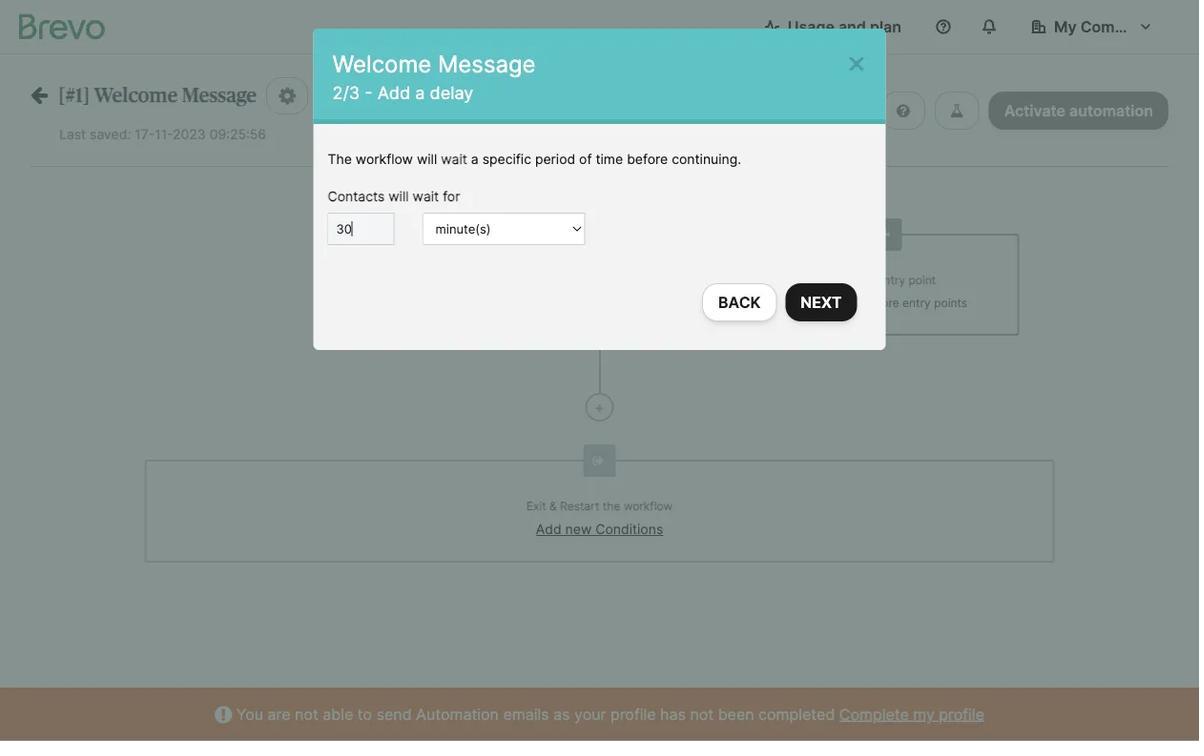 Task type: vqa. For each thing, say whether or not it's contained in the screenshot.
'Workflow'
yes



Task type: locate. For each thing, give the bounding box(es) containing it.
0 horizontal spatial welcome
[[94, 85, 178, 105]]

1 vertical spatial welcome
[[94, 85, 178, 105]]

entry up more
[[877, 273, 905, 287]]

0 horizontal spatial a
[[415, 82, 425, 103]]

1 horizontal spatial a
[[471, 151, 479, 167]]

will right contacts at the top
[[388, 188, 409, 205]]

welcome message 2/3 - add a delay
[[332, 50, 536, 103]]

0 vertical spatial add
[[377, 82, 410, 103]]

complete
[[839, 705, 909, 724]]

message up 09:25:56
[[182, 85, 257, 105]]

1 vertical spatial a
[[471, 151, 479, 167]]

1 vertical spatial wait
[[413, 188, 439, 205]]

my company button
[[1016, 8, 1169, 46]]

the
[[328, 151, 352, 167]]

1 vertical spatial will
[[388, 188, 409, 205]]

workflow up contacts will wait for on the left
[[356, 151, 413, 167]]

1 vertical spatial message
[[182, 85, 257, 105]]

welcome
[[332, 50, 431, 78], [94, 85, 178, 105]]

of
[[579, 151, 592, 167]]

0 vertical spatial entry
[[877, 273, 905, 287]]

[#1]                             welcome message link
[[31, 84, 257, 105]]

my
[[1054, 17, 1077, 36]]

wait
[[441, 151, 467, 167], [413, 188, 439, 205]]

message
[[438, 50, 536, 78], [182, 85, 257, 105]]

will up contacts will wait for on the left
[[417, 151, 437, 167]]

add
[[848, 296, 869, 310]]

add
[[377, 82, 410, 103], [835, 273, 857, 287], [536, 521, 561, 538]]

-
[[365, 82, 373, 103]]

restart
[[560, 499, 599, 513]]

0 horizontal spatial add
[[377, 82, 410, 103]]

add down &
[[536, 521, 561, 538]]

add new conditions link
[[536, 521, 663, 538]]

last saved: 17-11-2023 09:25:56
[[59, 126, 266, 142]]

arrow left image
[[31, 84, 48, 104]]

a
[[415, 82, 425, 103], [471, 151, 479, 167]]

entry down point
[[902, 296, 931, 310]]

workflow
[[356, 151, 413, 167], [624, 499, 673, 513]]

add left the an
[[835, 273, 857, 287]]

× button
[[847, 42, 867, 79]]

form containing back
[[313, 185, 886, 336]]

question circle image
[[897, 103, 910, 118]]

back
[[718, 293, 761, 311]]

wait up for
[[441, 151, 467, 167]]

continuing.
[[672, 151, 741, 167]]

0 vertical spatial wait
[[441, 151, 467, 167]]

company
[[1080, 17, 1151, 36]]

message up delay
[[438, 50, 536, 78]]

welcome up - on the left of the page
[[332, 50, 431, 78]]

0 vertical spatial will
[[417, 151, 437, 167]]

add right - on the left of the page
[[377, 82, 410, 103]]

welcome inside "[#1]                             welcome message" link
[[94, 85, 178, 105]]

startpoint #1
[[653, 319, 722, 333]]

1 horizontal spatial will
[[417, 151, 437, 167]]

exit
[[526, 499, 546, 513]]

2 horizontal spatial add
[[835, 273, 857, 287]]

will
[[417, 151, 437, 167], [388, 188, 409, 205]]

#1
[[709, 319, 722, 333]]

profile
[[939, 705, 984, 724]]

add an entry point click to add more entry points
[[804, 273, 967, 310]]

a left delay
[[415, 82, 425, 103]]

1 vertical spatial add
[[835, 273, 857, 287]]

entry
[[877, 273, 905, 287], [902, 296, 931, 310]]

usage and plan
[[788, 17, 901, 36]]

welcome up 17-
[[94, 85, 178, 105]]

my
[[913, 705, 935, 724]]

1 horizontal spatial welcome
[[332, 50, 431, 78]]

1 horizontal spatial workflow
[[624, 499, 673, 513]]

workflow inside exit & restart the workflow add new conditions
[[624, 499, 673, 513]]

complete my profile
[[839, 705, 984, 724]]

back button
[[702, 283, 777, 321]]

and
[[838, 17, 866, 36]]

0 vertical spatial workflow
[[356, 151, 413, 167]]

flask image
[[950, 103, 964, 118]]

0 vertical spatial message
[[438, 50, 536, 78]]

None text field
[[328, 213, 394, 245]]

0 vertical spatial welcome
[[332, 50, 431, 78]]

form
[[313, 185, 886, 336]]

0 horizontal spatial workflow
[[356, 151, 413, 167]]

a left specific on the top left
[[471, 151, 479, 167]]

0 horizontal spatial wait
[[413, 188, 439, 205]]

next
[[801, 293, 842, 311]]

before
[[627, 151, 668, 167]]

2 vertical spatial add
[[536, 521, 561, 538]]

saved:
[[90, 126, 131, 142]]

1 horizontal spatial message
[[438, 50, 536, 78]]

time
[[596, 151, 623, 167]]

0 vertical spatial a
[[415, 82, 425, 103]]

contacts will wait for
[[328, 188, 460, 205]]

1 vertical spatial workflow
[[624, 499, 673, 513]]

next button
[[785, 283, 857, 321]]

wait left for
[[413, 188, 439, 205]]

workflow up conditions at the bottom of page
[[624, 499, 673, 513]]

1 horizontal spatial add
[[536, 521, 561, 538]]



Task type: describe. For each thing, give the bounding box(es) containing it.
wait inside form
[[413, 188, 439, 205]]

last
[[59, 126, 86, 142]]

add inside exit & restart the workflow add new conditions
[[536, 521, 561, 538]]

for
[[443, 188, 460, 205]]

×
[[847, 42, 867, 79]]

1 horizontal spatial wait
[[441, 151, 467, 167]]

add inside welcome message 2/3 - add a delay
[[377, 82, 410, 103]]

conditions
[[595, 521, 663, 538]]

period
[[535, 151, 575, 167]]

welcome inside welcome message 2/3 - add a delay
[[332, 50, 431, 78]]

none text field inside form
[[328, 213, 394, 245]]

usage and plan button
[[749, 8, 917, 46]]

to
[[834, 296, 845, 310]]

usage
[[788, 17, 835, 36]]

[#1]                             welcome message
[[58, 85, 257, 105]]

the workflow will wait a specific period of time before continuing.
[[328, 151, 741, 167]]

cog image
[[279, 86, 296, 106]]

add inside the add an entry point click to add more entry points
[[835, 273, 857, 287]]

an
[[861, 273, 874, 287]]

area chart image
[[841, 103, 859, 118]]

the
[[603, 499, 620, 513]]

0 horizontal spatial message
[[182, 85, 257, 105]]

[#1]
[[58, 85, 90, 105]]

point
[[909, 273, 936, 287]]

contacts
[[328, 188, 385, 205]]

2/3
[[332, 82, 360, 103]]

my company
[[1054, 17, 1151, 36]]

17-
[[135, 126, 155, 142]]

more
[[872, 296, 899, 310]]

2023
[[173, 126, 206, 142]]

exit & restart the workflow add new conditions
[[526, 499, 673, 538]]

startpoint
[[653, 319, 706, 333]]

new
[[565, 521, 592, 538]]

delay
[[430, 82, 473, 103]]

exclamation circle image
[[215, 707, 232, 722]]

11-
[[155, 126, 173, 142]]

click
[[804, 296, 830, 310]]

message inside welcome message 2/3 - add a delay
[[438, 50, 536, 78]]

1 vertical spatial entry
[[902, 296, 931, 310]]

&
[[549, 499, 557, 513]]

specific
[[482, 151, 531, 167]]

points
[[934, 296, 967, 310]]

a inside welcome message 2/3 - add a delay
[[415, 82, 425, 103]]

0 horizontal spatial will
[[388, 188, 409, 205]]

complete my profile link
[[839, 705, 984, 724]]

plan
[[870, 17, 901, 36]]

09:25:56
[[210, 126, 266, 142]]



